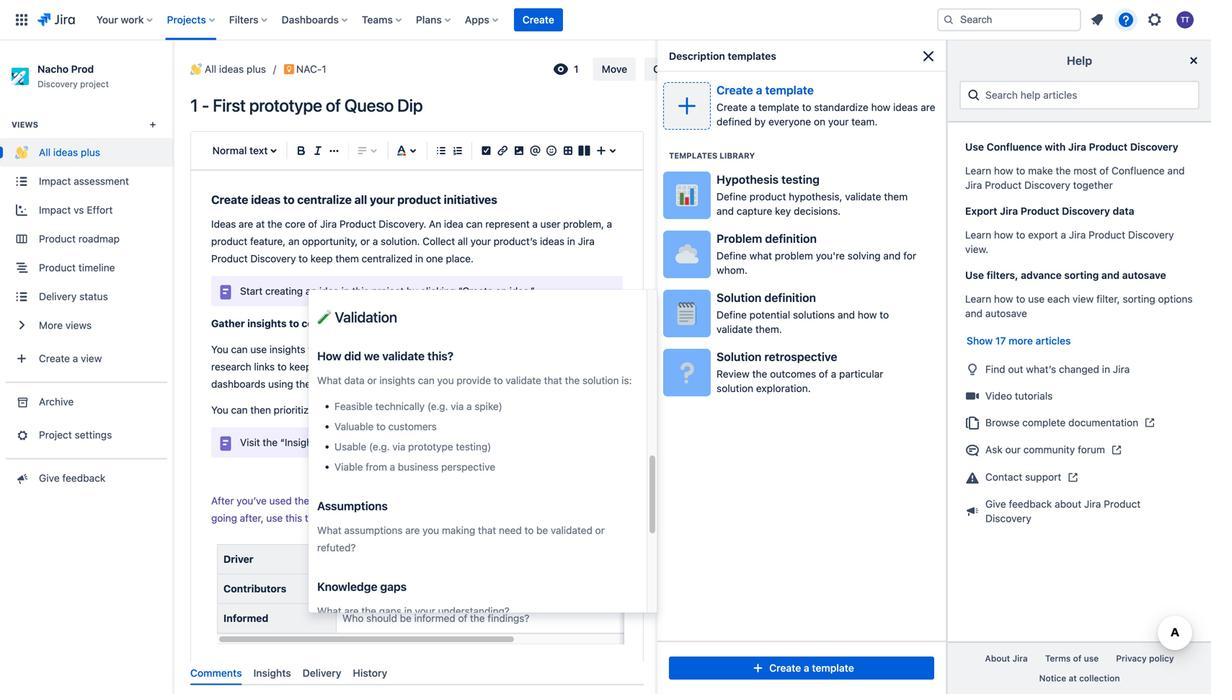 Task type: vqa. For each thing, say whether or not it's contained in the screenshot.


Task type: locate. For each thing, give the bounding box(es) containing it.
2 horizontal spatial potential
[[750, 309, 791, 321]]

ideas up feature,
[[251, 193, 281, 207]]

delivery for delivery status
[[39, 291, 77, 303]]

group containing all ideas plus
[[0, 101, 173, 382]]

can up research
[[231, 344, 248, 356]]

0 horizontal spatial project
[[80, 79, 109, 89]]

formula
[[735, 134, 766, 144]]

how for use confluence with jira product discovery
[[995, 165, 1014, 177]]

tab list containing comments
[[185, 662, 650, 686]]

1 vertical spatial via
[[393, 441, 406, 453]]

create inside create a template button
[[770, 663, 802, 674]]

or right validated
[[596, 525, 605, 537]]

and inside problem definition define what problem you're solving and for whom.
[[884, 250, 901, 262]]

capture up tickets
[[320, 344, 355, 356]]

capture inside hypothesis testing define product hypothesis, validate them and capture key decisions.
[[737, 205, 773, 217]]

all ideas plus up the first
[[205, 63, 266, 75]]

0 horizontal spatial plus
[[81, 146, 100, 158]]

definition down become
[[765, 291, 817, 305]]

archive down templates
[[763, 63, 799, 75]]

1 use from the top
[[966, 141, 985, 153]]

0 horizontal spatial solution
[[583, 375, 619, 387]]

1 vertical spatial at
[[1069, 674, 1078, 684]]

to down specific
[[494, 375, 503, 387]]

2 use from the top
[[966, 269, 985, 281]]

2 who from the top
[[343, 613, 364, 625]]

how for export jira product discovery data
[[995, 229, 1014, 241]]

that up impact.
[[544, 375, 563, 387]]

validation
[[335, 309, 397, 326]]

keep inside ideas are at the core of jira product discovery. an idea can represent a user problem, a product feature, an opportunity, or a solution. collect all your product's ideas in jira product discovery to keep them centralized in one place.
[[311, 253, 333, 265]]

plus down filters dropdown button
[[247, 63, 266, 75]]

filter,
[[1097, 293, 1121, 305]]

remove image
[[479, 470, 496, 487]]

how inside learn how to use each view filter, sorting options and autosave
[[995, 293, 1014, 305]]

terry
[[798, 674, 822, 686]]

0 horizontal spatial archive
[[39, 396, 74, 408]]

0 horizontal spatial them
[[336, 253, 359, 265]]

the right used
[[295, 495, 310, 507]]

privacy policy
[[1117, 654, 1175, 664]]

1 panel note image from the top
[[217, 284, 234, 301]]

:wave: image
[[190, 63, 202, 75], [190, 63, 202, 75]]

:cloud: image
[[676, 243, 699, 266], [676, 243, 699, 266]]

of inside 'learn how to make the most of confluence and jira product discovery together'
[[1100, 165, 1110, 177]]

definition for problem definition define what problem you're solving and for whom.
[[766, 232, 817, 246]]

1 vertical spatial all ideas plus
[[39, 146, 100, 158]]

1 vertical spatial all ideas plus link
[[0, 138, 173, 167]]

you up research
[[211, 344, 229, 356]]

solution inside 'solution definition define potential solutions and how to validate them.'
[[717, 291, 762, 305]]

1 links from the left
[[254, 361, 275, 373]]

1 solution from the top
[[717, 291, 762, 305]]

primary element
[[9, 0, 926, 40]]

feedback image
[[14, 471, 29, 486]]

1 vertical spatial (e.g.
[[369, 441, 390, 453]]

0 vertical spatial via
[[451, 401, 464, 413]]

how up team.
[[872, 101, 891, 113]]

layouts image
[[576, 142, 593, 159]]

jira image
[[38, 11, 75, 28], [38, 11, 75, 28]]

solution down review
[[717, 383, 754, 395]]

create inside create a view dropdown button
[[39, 353, 70, 365]]

for inside main content area, start typing to enter text. "text box"
[[421, 554, 433, 565]]

fields down everyone
[[769, 134, 791, 144]]

templates
[[728, 50, 777, 62]]

how
[[872, 101, 891, 113], [995, 165, 1014, 177], [995, 229, 1014, 241], [995, 293, 1014, 305], [858, 309, 877, 321]]

product timeline
[[39, 262, 115, 274]]

1 vertical spatial feedback
[[1009, 498, 1053, 510]]

settings
[[75, 429, 112, 441]]

to right tab
[[346, 437, 355, 449]]

0 vertical spatial solution
[[717, 291, 762, 305]]

view inside dropdown button
[[81, 353, 102, 365]]

our
[[1006, 444, 1021, 456]]

them. inside 'solution definition define potential solutions and how to validate them.'
[[756, 324, 783, 335]]

knowledge gaps
[[317, 580, 410, 594]]

1 horizontal spatial capture
[[737, 205, 773, 217]]

impact assessment
[[39, 175, 129, 187]]

delivery inside delivery status 'link'
[[39, 291, 77, 303]]

or up centralized
[[361, 236, 370, 247]]

project
[[80, 79, 109, 89], [372, 285, 404, 297]]

0 vertical spatial use
[[966, 141, 985, 153]]

1 vertical spatial impact
[[39, 204, 71, 216]]

give for give feedback about jira product discovery
[[986, 498, 1007, 510]]

learn for learn how to export a jira product discovery view.
[[966, 229, 992, 241]]

0 vertical spatial by
[[755, 116, 766, 128]]

a
[[756, 83, 763, 97], [751, 101, 756, 113], [533, 218, 538, 230], [607, 218, 612, 230], [1061, 229, 1067, 241], [373, 236, 378, 247], [836, 258, 841, 269], [73, 353, 78, 365], [831, 368, 837, 380], [467, 401, 472, 413], [390, 461, 395, 473], [804, 663, 810, 674]]

0 horizontal spatial idea
[[320, 285, 339, 297]]

are inside what assumptions are you making that need to be validated or refuted?
[[406, 525, 420, 537]]

define inside 'solution definition define potential solutions and how to validate them.'
[[717, 309, 747, 321]]

all inside jira product discovery navigation element
[[39, 146, 51, 158]]

an down the core
[[288, 236, 300, 247]]

archive up project
[[39, 396, 74, 408]]

terms
[[1046, 654, 1071, 664]]

fields for pinned fields
[[732, 180, 759, 192]]

that inside what assumptions are you making that need to be validated or refuted?
[[478, 525, 496, 537]]

1 horizontal spatial all
[[205, 63, 216, 75]]

1 horizontal spatial plus
[[247, 63, 266, 75]]

notice at collection link
[[1031, 669, 1129, 689]]

some formula fields require extra data to be calculated.
[[710, 134, 889, 156]]

:trophy: image
[[782, 258, 793, 269], [782, 258, 793, 269]]

find
[[986, 363, 1006, 375]]

1 horizontal spatial potential
[[569, 583, 609, 595]]

for right rated
[[904, 250, 917, 262]]

3 what from the top
[[317, 605, 342, 617]]

viable from a business perspective
[[335, 461, 496, 473]]

create up ideas
[[211, 193, 248, 207]]

0 vertical spatial problem
[[717, 232, 763, 246]]

1 vertical spatial archive button
[[0, 388, 173, 417]]

the left the findings?
[[470, 613, 485, 625]]

product inside ideas are at the core of jira product discovery. an idea can represent a user problem, a product feature, an opportunity, or a solution. collect all your product's ideas in jira product discovery to keep them centralized in one place.
[[211, 236, 248, 247]]

are down knowledge on the left of page
[[344, 605, 359, 617]]

create a template button
[[669, 657, 935, 680]]

some
[[710, 134, 733, 144]]

create inside main content area, start typing to enter text. "text box"
[[211, 193, 248, 207]]

how down the filters, at the top of page
[[995, 293, 1014, 305]]

are for what are the gaps in your understanding?
[[344, 605, 359, 617]]

link image
[[494, 142, 511, 159]]

work
[[121, 14, 144, 26]]

nacho
[[38, 63, 69, 75]]

forum
[[1078, 444, 1106, 456]]

1 vertical spatial archive
[[39, 396, 74, 408]]

nac-1 link
[[282, 61, 337, 78]]

to inside learn how to use each view filter, sorting options and autosave
[[1017, 293, 1026, 305]]

merge
[[707, 63, 737, 75]]

define up assumptions
[[360, 512, 389, 524]]

definition for solution definition define potential solutions and how to validate them.
[[765, 291, 817, 305]]

the up prioritize
[[296, 378, 311, 390]]

0 horizontal spatial problem
[[229, 671, 282, 688]]

spike)
[[475, 401, 503, 413]]

0 vertical spatial all
[[205, 63, 216, 75]]

1 vertical spatial problem
[[229, 671, 282, 688]]

1 left -
[[190, 95, 198, 115]]

by inside create a template create a template to standardize how ideas are defined by everyone on your team.
[[755, 116, 766, 128]]

how inside the 'learn how to export a jira product discovery view.'
[[995, 229, 1014, 241]]

you're
[[816, 250, 845, 262]]

info image
[[339, 470, 356, 487]]

sorting up learn how to use each view filter, sorting options and autosave
[[1065, 269, 1100, 281]]

success image
[[379, 470, 397, 487]]

2 solution from the top
[[717, 350, 762, 364]]

1 horizontal spatial all ideas plus link
[[188, 61, 266, 78]]

use up collection
[[1085, 654, 1099, 664]]

1 horizontal spatial by
[[755, 116, 766, 128]]

project
[[39, 429, 72, 441]]

2 vertical spatial be
[[400, 613, 412, 625]]

2 horizontal spatial 1
[[574, 63, 579, 75]]

are for ideas are at the core of jira product discovery. an idea can represent a user problem, a product feature, an opportunity, or a solution. collect all your product's ideas in jira product discovery to keep them centralized in one place.
[[239, 218, 253, 230]]

3 define from the top
[[717, 309, 747, 321]]

problem definition
[[226, 671, 345, 688]]

view right each
[[1073, 293, 1094, 305]]

1 impact from the top
[[39, 175, 71, 187]]

project inside nacho prod discovery project
[[80, 79, 109, 89]]

with up make
[[1045, 141, 1066, 153]]

archive
[[763, 63, 799, 75], [39, 396, 74, 408]]

0 vertical spatial capture
[[737, 205, 773, 217]]

delivery inside tab list
[[303, 668, 342, 680]]

0 vertical spatial all ideas plus link
[[188, 61, 266, 78]]

0 vertical spatial be
[[879, 134, 889, 144]]

impact vs effort
[[39, 204, 113, 216]]

2 horizontal spatial user
[[589, 344, 609, 356]]

1 horizontal spatial solution
[[717, 383, 754, 395]]

all ideas plus
[[205, 63, 266, 75], [39, 146, 100, 158]]

2 horizontal spatial problem
[[775, 250, 814, 262]]

define up understanding?
[[479, 583, 508, 595]]

create inside create button
[[523, 14, 555, 26]]

Main content area, start typing to enter text. text field
[[211, 193, 765, 695]]

project down prod
[[80, 79, 109, 89]]

1 you from the top
[[211, 344, 229, 356]]

a up centralized
[[373, 236, 378, 247]]

fields
[[769, 134, 791, 144], [732, 180, 759, 192], [742, 637, 769, 649]]

users
[[832, 237, 855, 247]]

filters,
[[987, 269, 1019, 281]]

fields inside available fields element
[[742, 637, 769, 649]]

data inside main content area, start typing to enter text. "text box"
[[337, 318, 359, 330]]

0 vertical spatial sorting
[[1065, 269, 1100, 281]]

exploration?
[[455, 554, 512, 565]]

1 horizontal spatial project
[[372, 285, 404, 297]]

using up prioritize
[[268, 378, 293, 390]]

to left make
[[1017, 165, 1026, 177]]

discovery
[[38, 79, 78, 89], [1131, 141, 1179, 153], [1025, 179, 1071, 191], [1063, 205, 1111, 217], [1129, 229, 1175, 241], [251, 253, 296, 265], [924, 493, 967, 503], [986, 513, 1032, 525]]

who are contributors helping define and validate potential solutions?
[[343, 583, 659, 595]]

terms of use link
[[1037, 649, 1108, 669]]

of inside solution retrospective review the outcomes of a particular solution exploration.
[[819, 368, 829, 380]]

who down who's
[[343, 583, 364, 595]]

effort
[[87, 204, 113, 216]]

0 vertical spatial delivery
[[39, 291, 77, 303]]

group
[[658, 72, 946, 641], [0, 101, 173, 382]]

by inside main content area, start typing to enter text. "text box"
[[407, 285, 418, 297]]

collect
[[423, 236, 455, 247]]

use for use confluence with jira product discovery
[[966, 141, 985, 153]]

turtle
[[825, 674, 852, 686]]

1 vertical spatial all
[[39, 146, 51, 158]]

all right centralize at top
[[355, 193, 367, 207]]

in up "🧪 validation"
[[342, 285, 350, 297]]

to right need
[[525, 525, 534, 537]]

0 vertical spatial who
[[343, 583, 364, 595]]

problem inside main content area, start typing to enter text. "text box"
[[229, 671, 282, 688]]

1 horizontal spatial delivery
[[303, 668, 342, 680]]

0 vertical spatial project
[[80, 79, 109, 89]]

solutions inside the after you've used the problem definition template to clearly define the problem you're going after, use this template to define potential solutions and validate them.
[[435, 512, 476, 524]]

what are the gaps in your understanding?
[[317, 605, 510, 617]]

1 what from the top
[[317, 375, 342, 387]]

current project sidebar image
[[157, 58, 189, 87]]

product inside hypothesis testing define product hypothesis, validate them and capture key decisions.
[[750, 191, 787, 203]]

define up whom.
[[717, 250, 747, 262]]

banner
[[0, 0, 1212, 40]]

you left making
[[423, 525, 439, 537]]

by
[[755, 116, 766, 128], [407, 285, 418, 297]]

collect
[[302, 318, 335, 330]]

to left collect
[[289, 318, 299, 330]]

panel note image left visit
[[217, 435, 234, 453]]

dip
[[397, 95, 423, 115]]

learn inside 'learn how to make the most of confluence and jira product discovery together'
[[966, 165, 992, 177]]

via down valuable to customers
[[393, 441, 406, 453]]

used
[[269, 495, 292, 507]]

plans button
[[412, 8, 456, 31]]

data right 🧪
[[337, 318, 359, 330]]

your work button
[[92, 8, 158, 31]]

1 vertical spatial solution
[[717, 350, 762, 364]]

are up should
[[367, 583, 381, 595]]

browse complete documentation link
[[960, 409, 1200, 437]]

-
[[202, 95, 209, 115]]

0 vertical spatial archive button
[[755, 58, 808, 81]]

an inside ideas are at the core of jira product discovery. an idea can represent a user problem, a product feature, an opportunity, or a solution. collect all your product's ideas in jira product discovery to keep them centralized in one place.
[[288, 236, 300, 247]]

0 horizontal spatial an
[[288, 236, 300, 247]]

in down problem,
[[567, 236, 576, 247]]

are inside ideas are at the core of jira product discovery. an idea can represent a user problem, a product feature, an opportunity, or a solution. collect all your product's ideas in jira product discovery to keep them centralized in one place.
[[239, 218, 253, 230]]

notice
[[1040, 674, 1067, 684]]

1 vertical spatial fields
[[732, 180, 759, 192]]

delivery for delivery
[[303, 668, 342, 680]]

use confluence with jira product discovery
[[966, 141, 1179, 153]]

0 horizontal spatial all
[[355, 193, 367, 207]]

:thought_balloon: image
[[211, 674, 226, 688], [211, 674, 226, 688]]

0 vertical spatial teams
[[362, 14, 393, 26]]

or right slack link
[[516, 378, 525, 390]]

going
[[211, 512, 237, 524]]

problem down info icon
[[312, 495, 350, 507]]

2 vertical spatial fields
[[742, 637, 769, 649]]

learn for learn this tool
[[782, 215, 806, 225]]

panel note image
[[217, 284, 234, 301], [217, 435, 234, 453]]

:grey_question: image
[[676, 361, 699, 385], [676, 361, 699, 385]]

learn how to use each view filter, sorting options and autosave
[[966, 293, 1193, 320]]

2 horizontal spatial an
[[496, 285, 507, 297]]

and inside 'learn how to make the most of confluence and jira product discovery together'
[[1168, 165, 1186, 177]]

solutions?
[[612, 583, 659, 595]]

how inside create a template create a template to standardize how ideas are defined by everyone on your team.
[[872, 101, 891, 113]]

solution inside solution retrospective review the outcomes of a particular solution exploration.
[[717, 350, 762, 364]]

1 horizontal spatial give
[[986, 498, 1007, 510]]

how inside 'solution definition define potential solutions and how to validate them.'
[[858, 309, 877, 321]]

action item image
[[478, 142, 495, 159]]

teams inside popup button
[[362, 14, 393, 26]]

0 horizontal spatial view
[[81, 353, 102, 365]]

learn inside the 'learn how to export a jira product discovery view.'
[[966, 229, 992, 241]]

in for what are the gaps in your understanding?
[[404, 605, 412, 617]]

filters
[[229, 14, 259, 26]]

2 vertical spatial define
[[717, 309, 747, 321]]

1 vertical spatial who
[[343, 613, 364, 625]]

problem down informed
[[229, 671, 282, 688]]

define
[[487, 495, 515, 507], [360, 512, 389, 524], [479, 583, 508, 595]]

and
[[1168, 165, 1186, 177], [717, 205, 734, 217], [884, 250, 901, 262], [1102, 269, 1120, 281], [966, 308, 983, 320], [838, 309, 856, 321], [496, 404, 513, 416], [479, 512, 496, 524], [511, 583, 528, 595]]

confluence up make
[[987, 141, 1043, 153]]

most
[[1074, 165, 1097, 177]]

0 vertical spatial confluence
[[987, 141, 1043, 153]]

project down centralized
[[372, 285, 404, 297]]

2 vertical spatial from
[[366, 461, 387, 473]]

1 vertical spatial potential
[[392, 512, 432, 524]]

0 vertical spatial give
[[39, 472, 60, 484]]

2 panel note image from the top
[[217, 435, 234, 453]]

0 vertical spatial using
[[268, 378, 293, 390]]

give inside button
[[39, 472, 60, 484]]

can inside ideas are at the core of jira product discovery. an idea can represent a user problem, a product feature, an opportunity, or a solution. collect all your product's ideas in jira product discovery to keep them centralized in one place.
[[466, 218, 483, 230]]

all ideas plus link up 'impact assessment'
[[0, 138, 173, 167]]

0 vertical spatial with
[[1045, 141, 1066, 153]]

mention image
[[527, 142, 544, 159]]

0 horizontal spatial problem
[[312, 495, 350, 507]]

0 horizontal spatial solutions
[[435, 512, 476, 524]]

gaps down driver at the left
[[380, 580, 407, 594]]

plus inside jira product discovery navigation element
[[81, 146, 100, 158]]

2 define from the top
[[717, 250, 747, 262]]

prototype down nac-1 link
[[249, 95, 322, 115]]

view down more views 'link'
[[81, 353, 102, 365]]

centralized
[[362, 253, 413, 265]]

note image
[[359, 470, 377, 487]]

archive inside jira product discovery navigation element
[[39, 396, 74, 408]]

from
[[457, 344, 478, 356], [464, 378, 485, 390], [366, 461, 387, 473]]

autosave up the "options"
[[1123, 269, 1167, 281]]

1 vertical spatial you
[[423, 525, 439, 537]]

fields up create image
[[742, 637, 769, 649]]

the up need
[[518, 495, 533, 507]]

key
[[775, 205, 792, 217]]

1 horizontal spatial be
[[537, 525, 548, 537]]

1 who from the top
[[343, 583, 364, 595]]

interviews
[[527, 344, 574, 356]]

create template image
[[676, 95, 699, 118]]

0 horizontal spatial give
[[39, 472, 60, 484]]

prototype for testing)
[[408, 441, 453, 453]]

contributors
[[224, 583, 287, 595]]

of right informed
[[458, 613, 468, 625]]

to down opportunity,
[[299, 253, 308, 265]]

viable
[[335, 461, 363, 473]]

(e.g. down messages
[[428, 401, 448, 413]]

bullet list ⌘⇧8 image
[[433, 142, 450, 159]]

1 vertical spatial panel note image
[[217, 435, 234, 453]]

discovery inside ideas are at the core of jira product discovery. an idea can represent a user problem, a product feature, an opportunity, or a solution. collect all your product's ideas in jira product discovery to keep them centralized in one place.
[[251, 253, 296, 265]]

dashboards
[[211, 378, 266, 390]]

jira product discovery navigation element
[[0, 40, 173, 695]]

product inside 'learn how to make the most of confluence and jira product discovery together'
[[985, 179, 1022, 191]]

and inside the after you've used the problem definition template to clearly define the problem you're going after, use this template to define potential solutions and validate them.
[[479, 512, 496, 524]]

what down tickets
[[317, 375, 342, 387]]

problem for problem definition define what problem you're solving and for whom.
[[717, 232, 763, 246]]

outcomes
[[771, 368, 817, 380]]

solution down whom.
[[717, 291, 762, 305]]

of right the core
[[308, 218, 318, 230]]

jira inside give feedback about jira product discovery
[[1085, 498, 1102, 510]]

problem inside problem definition define what problem you're solving and for whom.
[[775, 250, 814, 262]]

0 vertical spatial define
[[717, 191, 747, 203]]

view inside learn how to use each view filter, sorting options and autosave
[[1073, 293, 1094, 305]]

them inside ideas are at the core of jira product discovery. an idea can represent a user problem, a product feature, an opportunity, or a solution. collect all your product's ideas in jira product discovery to keep them centralized in one place.
[[336, 253, 359, 265]]

0 horizontal spatial them.
[[537, 512, 564, 524]]

are inside create a template create a template to standardize how ideas are defined by everyone on your team.
[[921, 101, 936, 113]]

available fields element
[[687, 626, 918, 661]]

give inside give feedback about jira product discovery
[[986, 498, 1007, 510]]

jira inside 'learn how to make the most of confluence and jira product discovery together'
[[966, 179, 983, 191]]

2 what from the top
[[317, 525, 342, 537]]

create for create a template create a template to standardize how ideas are defined by everyone on your team.
[[717, 83, 754, 97]]

1 vertical spatial sorting
[[1123, 293, 1156, 305]]

0 vertical spatial potential
[[750, 309, 791, 321]]

you can then prioritize your ideas using the collected insights and their impact.
[[211, 404, 574, 416]]

2 you from the top
[[211, 404, 229, 416]]

all ideas plus link
[[188, 61, 266, 78], [0, 138, 173, 167]]

this inside the after you've used the problem definition template to clearly define the problem you're going after, use this template to define potential solutions and validate them.
[[286, 512, 302, 524]]

1 horizontal spatial all
[[458, 236, 468, 247]]

settings image
[[1147, 11, 1164, 28]]

fields inside pinned fields "element"
[[732, 180, 759, 192]]

represent
[[486, 218, 530, 230]]

close image
[[920, 48, 938, 65]]

refuted?
[[317, 542, 356, 554]]

valuable
[[335, 421, 374, 433]]

the left "most"
[[1056, 165, 1071, 177]]

:notepad_spiral: image
[[676, 302, 699, 325], [676, 302, 699, 325]]

definition inside problem definition define what problem you're solving and for whom.
[[766, 232, 817, 246]]

0 vertical spatial solutions
[[793, 309, 835, 321]]

a right problem,
[[607, 218, 612, 230]]

:bar_chart: image
[[676, 184, 699, 207], [676, 184, 699, 207]]

use
[[966, 141, 985, 153], [966, 269, 985, 281]]

none
[[780, 286, 805, 298], [779, 319, 804, 331], [779, 389, 804, 401]]

0 horizontal spatial with
[[850, 493, 868, 503]]

0 vertical spatial all ideas plus
[[205, 63, 266, 75]]

what up refuted?
[[317, 525, 342, 537]]

0 vertical spatial autosave
[[1123, 269, 1167, 281]]

1 vertical spatial gaps
[[379, 605, 402, 617]]

ideas inside create a template create a template to standardize how ideas are defined by everyone on your team.
[[894, 101, 919, 113]]

solution for solution definition
[[717, 291, 762, 305]]

0 horizontal spatial at
[[256, 218, 265, 230]]

none down outcomes at the right bottom
[[779, 389, 804, 401]]

your down the standardize on the right
[[829, 116, 849, 128]]

in left one
[[415, 253, 424, 265]]

opportunities,
[[386, 361, 450, 373]]

tab list
[[185, 662, 650, 686]]

an right creating
[[306, 285, 317, 297]]

2 impact from the top
[[39, 204, 71, 216]]

user up sales
[[358, 344, 378, 356]]

define for hypothesis testing
[[717, 191, 747, 203]]

ideas down problem,
[[540, 236, 565, 247]]

define down remove icon
[[487, 495, 515, 507]]

create a template create a template to standardize how ideas are defined by everyone on your team.
[[717, 83, 936, 128]]

prototype for of
[[249, 95, 322, 115]]

them inside hypothesis testing define product hypothesis, validate them and capture key decisions.
[[885, 191, 908, 203]]

1 vertical spatial with
[[850, 493, 868, 503]]

1 vertical spatial view
[[81, 353, 102, 365]]

and inside hypothesis testing define product hypothesis, validate them and capture key decisions.
[[717, 205, 734, 217]]

your up discovery.
[[370, 193, 395, 207]]

more
[[39, 320, 63, 331]]

this down used
[[286, 512, 302, 524]]

2 vertical spatial what
[[317, 605, 342, 617]]

assessment
[[74, 175, 129, 187]]

solution for solution retrospective
[[717, 350, 762, 364]]

to inside what assumptions are you making that need to be validated or refuted?
[[525, 525, 534, 537]]

templates library
[[669, 151, 755, 161]]

ideas inside jira product discovery navigation element
[[53, 146, 78, 158]]

definition for problem definition
[[285, 671, 345, 688]]

all up 'impact assessment'
[[39, 146, 51, 158]]

confluence inside 'learn how to make the most of confluence and jira product discovery together'
[[1112, 165, 1165, 177]]

definition down note icon
[[353, 495, 396, 507]]

define inside problem definition define what problem you're solving and for whom.
[[717, 250, 747, 262]]

:wave: image
[[15, 146, 28, 159], [15, 146, 28, 159]]

what inside what assumptions are you making that need to be validated or refuted?
[[317, 525, 342, 537]]

about
[[986, 654, 1011, 664]]

1 vertical spatial keep
[[289, 361, 312, 373]]

0 vertical spatial you
[[211, 344, 229, 356]]

give down contact
[[986, 498, 1007, 510]]

delivery up more
[[39, 291, 77, 303]]

to down rated
[[880, 309, 890, 321]]

how left make
[[995, 165, 1014, 177]]

1 horizontal spatial all ideas plus
[[205, 63, 266, 75]]

product up an
[[398, 193, 441, 207]]

1 horizontal spatial problem
[[717, 232, 763, 246]]

we
[[364, 349, 380, 363]]

learn this tool
[[782, 215, 842, 225]]

:heart: image
[[782, 236, 793, 248], [782, 236, 793, 248]]

1 define from the top
[[717, 191, 747, 203]]

show 17 more articles button
[[960, 333, 1079, 350]]

learn for learn how to make the most of confluence and jira product discovery together
[[966, 165, 992, 177]]

2 horizontal spatial be
[[879, 134, 889, 144]]

autosave
[[1123, 269, 1167, 281], [986, 308, 1028, 320]]

with for confluence
[[1045, 141, 1066, 153]]

feedback inside "give feedback" button
[[62, 472, 106, 484]]

1 vertical spatial autosave
[[986, 308, 1028, 320]]

pinned fields element
[[687, 169, 918, 204]]

feedback down contact support
[[1009, 498, 1053, 510]]

0 horizontal spatial that
[[478, 525, 496, 537]]

and inside 'solution definition define potential solutions and how to validate them.'
[[838, 309, 856, 321]]

create down the merge button
[[717, 83, 754, 97]]

you inside you can use insights to capture user needs: snippets from customer interviews or user research links to keep tickets or sales opportunities, links to specific product analytics dashboards using the chrome extension, or messages from
[[211, 344, 229, 356]]

you down the dashboards
[[211, 404, 229, 416]]

what for what data or insights can you provide to validate that the solution is:
[[317, 375, 342, 387]]



Task type: describe. For each thing, give the bounding box(es) containing it.
close image
[[915, 61, 932, 78]]

ideas inside ideas are at the core of jira product discovery. an idea can represent a user problem, a product feature, an opportunity, or a solution. collect all your product's ideas in jira product discovery to keep them centralized in one place.
[[540, 236, 565, 247]]

you for you can then prioritize your ideas using the collected insights and their impact.
[[211, 404, 229, 416]]

of left queso in the top of the page
[[326, 95, 341, 115]]

help image
[[1118, 11, 1135, 28]]

collecting
[[382, 437, 427, 449]]

your down chrome
[[317, 404, 337, 416]]

each
[[1048, 293, 1071, 305]]

numbered list ⌘⇧7 image
[[449, 142, 467, 159]]

need
[[499, 525, 522, 537]]

their
[[516, 404, 537, 416]]

warning image
[[400, 470, 417, 487]]

potential inside 'solution definition define potential solutions and how to validate them.'
[[750, 309, 791, 321]]

problem for definition
[[775, 250, 814, 262]]

can down 'opportunities,'
[[418, 375, 435, 387]]

about jira button
[[977, 649, 1037, 669]]

to inside some formula fields require extra data to be calculated.
[[868, 134, 876, 144]]

discovery inside give feedback about jira product discovery
[[986, 513, 1032, 525]]

product inside give feedback about jira product discovery
[[1104, 498, 1141, 510]]

0 vertical spatial archive
[[763, 63, 799, 75]]

more
[[1009, 335, 1034, 347]]

apps button
[[461, 8, 504, 31]]

be inside main content area, start typing to enter text. "text box"
[[400, 613, 412, 625]]

all inside ideas are at the core of jira product discovery. an idea can represent a user problem, a product feature, an opportunity, or a solution. collect all your product's ideas in jira product discovery to keep them centralized in one place.
[[458, 236, 468, 247]]

ideas up the first
[[219, 63, 244, 75]]

this up "🧪 validation"
[[352, 285, 369, 297]]

1 horizontal spatial at
[[1069, 674, 1078, 684]]

to inside 'solution definition define potential solutions and how to validate them.'
[[880, 309, 890, 321]]

how for use filters, advance sorting and autosave
[[995, 293, 1014, 305]]

notice at collection
[[1040, 674, 1121, 684]]

your inside ideas are at the core of jira product discovery. an idea can represent a user problem, a product feature, an opportunity, or a solution. collect all your product's ideas in jira product discovery to keep them centralized in one place.
[[471, 236, 491, 247]]

1 horizontal spatial via
[[451, 401, 464, 413]]

0 horizontal spatial via
[[393, 441, 406, 453]]

what for what are the gaps in your understanding?
[[317, 605, 342, 617]]

problem for you've
[[312, 495, 350, 507]]

documentation
[[1069, 417, 1139, 429]]

to left clearly
[[442, 495, 451, 507]]

of inside ideas are at the core of jira product discovery. an idea can represent a user problem, a product feature, an opportunity, or a solution. collect all your product's ideas in jira product discovery to keep them centralized in one place.
[[308, 218, 318, 230]]

fields in this view element
[[687, 447, 918, 481]]

templates library group
[[658, 136, 946, 407]]

insights down start
[[247, 318, 287, 330]]

to inside the 'learn how to export a jira product discovery view.'
[[1017, 229, 1026, 241]]

give feedback button
[[0, 464, 173, 493]]

the inside 'learn how to make the most of confluence and jira product discovery together'
[[1056, 165, 1071, 177]]

1 vertical spatial from
[[464, 378, 485, 390]]

or down 'opportunities,'
[[403, 378, 412, 390]]

usable (e.g. via prototype testing)
[[335, 441, 491, 453]]

define for solution definition
[[717, 309, 747, 321]]

what for what assumptions are you making that need to be validated or refuted?
[[317, 525, 342, 537]]

who for who should be informed of the findings?
[[343, 613, 364, 625]]

nacho prod discovery project
[[38, 63, 109, 89]]

data down together
[[1113, 205, 1135, 217]]

after you've used the problem definition template to clearly define the problem you're going after, use this template to define potential solutions and validate them.
[[211, 495, 608, 524]]

learn how to make the most of confluence and jira product discovery together
[[966, 165, 1186, 191]]

advance
[[1021, 269, 1062, 281]]

emoji image
[[543, 142, 561, 159]]

to up prioritize
[[278, 361, 287, 373]]

the up customers
[[395, 404, 410, 416]]

slack or teams .
[[488, 378, 561, 390]]

bold ⌘b image
[[293, 142, 310, 159]]

solution retrospective review the outcomes of a particular solution exploration.
[[717, 350, 884, 395]]

error image
[[420, 470, 437, 487]]

banner containing your work
[[0, 0, 1212, 40]]

1 horizontal spatial that
[[544, 375, 563, 387]]

a up defined
[[751, 101, 756, 113]]

search image
[[943, 14, 955, 26]]

export jira product discovery data
[[966, 205, 1135, 217]]

normal
[[212, 145, 247, 157]]

close image
[[1186, 52, 1203, 69]]

0 horizontal spatial (e.g.
[[369, 441, 390, 453]]

1 vertical spatial idea
[[320, 285, 339, 297]]

jira inside "about jira" button
[[1013, 654, 1028, 664]]

tab
[[328, 437, 343, 449]]

solution inside solution retrospective review the outcomes of a particular solution exploration.
[[717, 383, 754, 395]]

teams inside main content area, start typing to enter text. "text box"
[[528, 378, 558, 390]]

2 vertical spatial define
[[479, 583, 508, 595]]

assumptions
[[344, 525, 403, 537]]

team.
[[852, 116, 878, 128]]

capture inside you can use insights to capture user needs: snippets from customer interviews or user research links to keep tickets or sales opportunities, links to specific product analytics dashboards using the chrome extension, or messages from
[[320, 344, 355, 356]]

insights inside you can use insights to capture user needs: snippets from customer interviews or user research links to keep tickets or sales opportunities, links to specific product analytics dashboards using the chrome extension, or messages from
[[270, 344, 306, 356]]

this?
[[428, 349, 454, 363]]

started
[[816, 493, 847, 503]]

tickets
[[314, 361, 345, 373]]

0 horizontal spatial user
[[358, 344, 378, 356]]

templates library heading
[[658, 150, 946, 162]]

policy
[[1150, 654, 1175, 664]]

1 horizontal spatial 1
[[322, 63, 327, 75]]

a left warning image
[[390, 461, 395, 473]]

testing)
[[456, 441, 491, 453]]

a up product's
[[533, 218, 538, 230]]

an
[[429, 218, 442, 230]]

you for you can use insights to capture user needs: snippets from customer interviews or user research links to keep tickets or sales opportunities, links to specific product analytics dashboards using the chrome extension, or messages from
[[211, 344, 229, 356]]

product inside you can use insights to capture user needs: snippets from customer interviews or user research links to keep tickets or sales opportunities, links to specific product analytics dashboards using the chrome extension, or messages from
[[527, 361, 563, 373]]

teams button
[[358, 8, 407, 31]]

who should be informed of the findings?
[[343, 613, 530, 625]]

be inside some formula fields require extra data to be calculated.
[[879, 134, 889, 144]]

insights down what data or insights can you provide to validate that the solution is:
[[457, 404, 493, 416]]

library
[[720, 151, 755, 161]]

the inside you can use insights to capture user needs: snippets from customer interviews or user research links to keep tickets or sales opportunities, links to specific product analytics dashboards using the chrome extension, or messages from
[[296, 378, 311, 390]]

you inside what assumptions are you making that need to be validated or refuted?
[[423, 525, 439, 537]]

or inside what assumptions are you making that need to be validated or refuted?
[[596, 525, 605, 537]]

driver
[[391, 554, 418, 565]]

or down sales
[[367, 375, 377, 387]]

1 horizontal spatial problem
[[536, 495, 574, 507]]

the inside solution retrospective review the outcomes of a particular solution exploration.
[[753, 368, 768, 380]]

together
[[1074, 179, 1114, 191]]

supporting
[[395, 318, 449, 330]]

views
[[12, 120, 38, 129]]

create for create ideas to centralize all your product initiatives
[[211, 193, 248, 207]]

panel note image for visit
[[217, 435, 234, 453]]

visit
[[240, 437, 260, 449]]

template inside create a template button
[[812, 663, 855, 674]]

discovery inside 'learn how to make the most of confluence and jira product discovery together'
[[1025, 179, 1071, 191]]

discovery inside nacho prod discovery project
[[38, 79, 78, 89]]

define for problem definition
[[717, 250, 747, 262]]

Search help articles field
[[982, 82, 1193, 108]]

them. inside the after you've used the problem definition template to clearly define the problem you're going after, use this template to define potential solutions and validate them.
[[537, 512, 564, 524]]

pinned fields
[[696, 180, 759, 192]]

ask our community forum link
[[960, 437, 1200, 464]]

fields for available fields
[[742, 637, 769, 649]]

a inside button
[[804, 663, 810, 674]]

2 links from the left
[[453, 361, 474, 373]]

0 vertical spatial all
[[355, 193, 367, 207]]

to down you can then prioritize your ideas using the collected insights and their impact. on the bottom of the page
[[377, 421, 386, 433]]

contact support link
[[960, 464, 1200, 492]]

rated
[[859, 258, 882, 269]]

can inside you can use insights to capture user needs: snippets from customer interviews or user research links to keep tickets or sales opportunities, links to specific product analytics dashboards using the chrome extension, or messages from
[[231, 344, 248, 356]]

data down sales
[[344, 375, 365, 387]]

or inside ideas are at the core of jira product discovery. an idea can represent a user problem, a product feature, an opportunity, or a solution. collect all your product's ideas in jira product discovery to keep them centralized in one place.
[[361, 236, 370, 247]]

add image, video, or file image
[[511, 142, 528, 159]]

0 vertical spatial you
[[437, 375, 454, 387]]

jira inside find out what's changed in jira link
[[1114, 363, 1131, 375]]

the inside ideas are at the core of jira product discovery. an idea can represent a user problem, a product feature, an opportunity, or a solution. collect all your product's ideas in jira product discovery to keep them centralized in one place.
[[268, 218, 283, 230]]

problem,
[[564, 218, 604, 230]]

project settings image
[[14, 428, 29, 443]]

insights.
[[429, 437, 468, 449]]

to inside 'learn how to make the most of confluence and jira product discovery together'
[[1017, 165, 1026, 177]]

definition inside the after you've used the problem definition template to clearly define the problem you're going after, use this template to define potential solutions and validate them.
[[353, 495, 396, 507]]

feedback for give feedback about jira product discovery
[[1009, 498, 1053, 510]]

a down templates
[[756, 83, 763, 97]]

can left then
[[231, 404, 248, 416]]

1 vertical spatial define
[[360, 512, 389, 524]]

gather insights to collect data points supporting ideas
[[211, 318, 478, 330]]

ideas
[[211, 218, 236, 230]]

or up analytics at the bottom of page
[[576, 344, 586, 356]]

impact for impact assessment
[[39, 175, 71, 187]]

2 vertical spatial none
[[779, 389, 804, 401]]

data inside some formula fields require extra data to be calculated.
[[848, 134, 866, 144]]

create ideas to centralize all your product initiatives
[[211, 193, 498, 207]]

copy image
[[449, 470, 467, 487]]

defined
[[717, 116, 752, 128]]

solution definition define potential solutions and how to validate them.
[[717, 291, 890, 335]]

clone button
[[645, 58, 690, 81]]

description templates
[[669, 50, 777, 62]]

dashboards
[[282, 14, 339, 26]]

browse complete documentation
[[986, 417, 1139, 429]]

delight users
[[799, 237, 855, 247]]

the right .
[[565, 375, 580, 387]]

Search field
[[938, 8, 1082, 31]]

a left 'top'
[[836, 258, 841, 269]]

complete
[[1023, 417, 1066, 429]]

problem for problem definition
[[229, 671, 282, 688]]

about jira
[[986, 654, 1028, 664]]

learn for learn how to use each view filter, sorting options and autosave
[[966, 293, 992, 305]]

be inside what assumptions are you making that need to be validated or refuted?
[[537, 525, 548, 537]]

1 - first prototype of queso dip
[[190, 95, 423, 115]]

appswitcher icon image
[[13, 11, 30, 28]]

move
[[602, 63, 628, 75]]

impact vs effort link
[[0, 196, 173, 225]]

0 horizontal spatial all ideas plus link
[[0, 138, 173, 167]]

1 horizontal spatial using
[[367, 404, 392, 416]]

start
[[358, 437, 379, 449]]

0 vertical spatial gaps
[[380, 580, 407, 594]]

notifications image
[[1089, 11, 1107, 28]]

product inside the 'learn how to export a jira product discovery view.'
[[1089, 229, 1126, 241]]

what
[[750, 250, 773, 262]]

usable
[[335, 441, 367, 453]]

or left sales
[[348, 361, 357, 373]]

1 vertical spatial none
[[779, 319, 804, 331]]

insights
[[254, 668, 291, 680]]

create for create
[[523, 14, 555, 26]]

to inside ideas are at the core of jira product discovery. an idea can represent a user problem, a product feature, an opportunity, or a solution. collect all your product's ideas in jira product discovery to keep them centralized in one place.
[[299, 253, 308, 265]]

validate inside hypothesis testing define product hypothesis, validate them and capture key decisions.
[[846, 191, 882, 203]]

research
[[211, 361, 251, 373]]

discovery inside the 'learn how to export a jira product discovery view.'
[[1129, 229, 1175, 241]]

project settings button
[[0, 421, 173, 450]]

all ideas plus inside jira product discovery navigation element
[[39, 146, 100, 158]]

this down making
[[436, 554, 453, 565]]

extra
[[825, 134, 845, 144]]

in for start creating an idea in this project by clicking "create an idea."
[[342, 285, 350, 297]]

ideas down "create
[[452, 318, 478, 330]]

text
[[250, 145, 268, 157]]

collapse image
[[883, 61, 900, 78]]

solutions inside 'solution definition define potential solutions and how to validate them.'
[[793, 309, 835, 321]]

using inside you can use insights to capture user needs: snippets from customer interviews or user research links to keep tickets or sales opportunities, links to specific product analytics dashboards using the chrome extension, or messages from
[[268, 378, 293, 390]]

ideas up valuable
[[340, 404, 365, 416]]

validate inside 'solution definition define potential solutions and how to validate them.'
[[717, 324, 753, 335]]

findings?
[[488, 613, 530, 625]]

autosave inside learn how to use each view filter, sorting options and autosave
[[986, 308, 1028, 320]]

contributors
[[384, 583, 440, 595]]

centralize
[[297, 193, 352, 207]]

impact for impact vs effort
[[39, 204, 71, 216]]

hypothesis testing define product hypothesis, validate them and capture key decisions.
[[717, 173, 908, 217]]

1 for 1 - first prototype of queso dip
[[190, 95, 198, 115]]

keep inside you can use insights to capture user needs: snippets from customer interviews or user research links to keep tickets or sales opportunities, links to specific product analytics dashboards using the chrome extension, or messages from
[[289, 361, 312, 373]]

17
[[996, 335, 1007, 347]]

a inside solution retrospective review the outcomes of a particular solution exploration.
[[831, 368, 837, 380]]

to up assumptions
[[348, 512, 357, 524]]

fields inside some formula fields require extra data to be calculated.
[[769, 134, 791, 144]]

in for find out what's changed in jira
[[1103, 363, 1111, 375]]

who for who are contributors helping define and validate potential solutions?
[[343, 583, 364, 595]]

create for create a template
[[770, 663, 802, 674]]

changed
[[1060, 363, 1100, 375]]

0 vertical spatial define
[[487, 495, 515, 507]]

at inside ideas are at the core of jira product discovery. an idea can represent a user problem, a product feature, an opportunity, or a solution. collect all your product's ideas in jira product discovery to keep them centralized in one place.
[[256, 218, 265, 230]]

0 horizontal spatial confluence
[[987, 141, 1043, 153]]

feedback for give feedback
[[62, 472, 106, 484]]

to up what data or insights can you provide to validate that the solution is:
[[476, 361, 486, 373]]

a inside dropdown button
[[73, 353, 78, 365]]

potential inside the after you've used the problem definition template to clearly define the problem you're going after, use this template to define potential solutions and validate them.
[[392, 512, 432, 524]]

panel note image for start
[[217, 284, 234, 301]]

filters button
[[225, 8, 273, 31]]

to up the core
[[283, 193, 295, 207]]

of right terms
[[1074, 654, 1082, 664]]

show
[[967, 335, 993, 347]]

ideas are at the core of jira product discovery. an idea can represent a user problem, a product feature, an opportunity, or a solution. collect all your product's ideas in jira product discovery to keep them centralized in one place.
[[211, 218, 615, 265]]

insights down 'opportunities,'
[[380, 375, 415, 387]]

your down contributors
[[415, 605, 436, 617]]

are for who are contributors helping define and validate potential solutions?
[[367, 583, 381, 595]]

the down knowledge gaps
[[362, 605, 377, 617]]

to inside create a template create a template to standardize how ideas are defined by everyone on your team.
[[803, 101, 812, 113]]

0 horizontal spatial archive button
[[0, 388, 173, 417]]

0 vertical spatial plus
[[247, 63, 266, 75]]

1 horizontal spatial an
[[306, 285, 317, 297]]

a inside the 'learn how to export a jira product discovery view.'
[[1061, 229, 1067, 241]]

product right rated
[[884, 258, 918, 269]]

create up defined
[[717, 101, 748, 113]]

use inside you can use insights to capture user needs: snippets from customer interviews or user research links to keep tickets or sales opportunities, links to specific product analytics dashboards using the chrome extension, or messages from
[[251, 344, 267, 356]]

1 for 1
[[574, 63, 579, 75]]

a left spike)
[[467, 401, 472, 413]]

sorting inside learn how to use each view filter, sorting options and autosave
[[1123, 293, 1156, 305]]

with for started
[[850, 493, 868, 503]]

0 vertical spatial (e.g.
[[428, 401, 448, 413]]

more formatting image
[[326, 142, 343, 159]]

for inside problem definition define what problem you're solving and for whom.
[[904, 250, 917, 262]]

0 vertical spatial none
[[780, 286, 805, 298]]

use for use filters, advance sorting and autosave
[[966, 269, 985, 281]]

the left driver at the left
[[374, 554, 389, 565]]

create image
[[750, 660, 767, 677]]

validate inside the after you've used the problem definition template to clearly define the problem you're going after, use this template to define potential solutions and validate them.
[[499, 512, 534, 524]]

idea."
[[510, 285, 535, 297]]

🧪 validation
[[317, 309, 397, 326]]

user inside ideas are at the core of jira product discovery. an idea can represent a user problem, a product feature, an opportunity, or a solution. collect all your product's ideas in jira product discovery to keep them centralized in one place.
[[541, 218, 561, 230]]

your inside create a template create a template to standardize how ideas are defined by everyone on your team.
[[829, 116, 849, 128]]

and inside learn how to use each view filter, sorting options and autosave
[[966, 308, 983, 320]]

projects button
[[163, 8, 221, 31]]

how did we validate this?
[[317, 349, 456, 363]]

available
[[696, 637, 740, 649]]

table image
[[560, 142, 577, 159]]

delight
[[799, 237, 830, 247]]

the right visit
[[263, 437, 278, 449]]

points
[[362, 318, 393, 330]]

idea inside ideas are at the core of jira product discovery. an idea can represent a user problem, a product feature, an opportunity, or a solution. collect all your product's ideas in jira product discovery to keep them centralized in one place.
[[444, 218, 464, 230]]

nac-1
[[296, 63, 327, 75]]

perspective
[[441, 461, 496, 473]]

give for give feedback
[[39, 472, 60, 484]]

impact.
[[539, 404, 574, 416]]

what's
[[1027, 363, 1057, 375]]

this left tool
[[808, 215, 824, 225]]

to up tickets
[[308, 344, 317, 356]]

create for create a view
[[39, 353, 70, 365]]

0 vertical spatial from
[[457, 344, 478, 356]]

1 horizontal spatial archive button
[[755, 58, 808, 81]]

contact support
[[986, 472, 1062, 483]]

italic ⌘i image
[[309, 142, 327, 159]]

project inside main content area, start typing to enter text. "text box"
[[372, 285, 404, 297]]

group containing create a template
[[658, 72, 946, 641]]

your profile and settings image
[[1177, 11, 1195, 28]]



